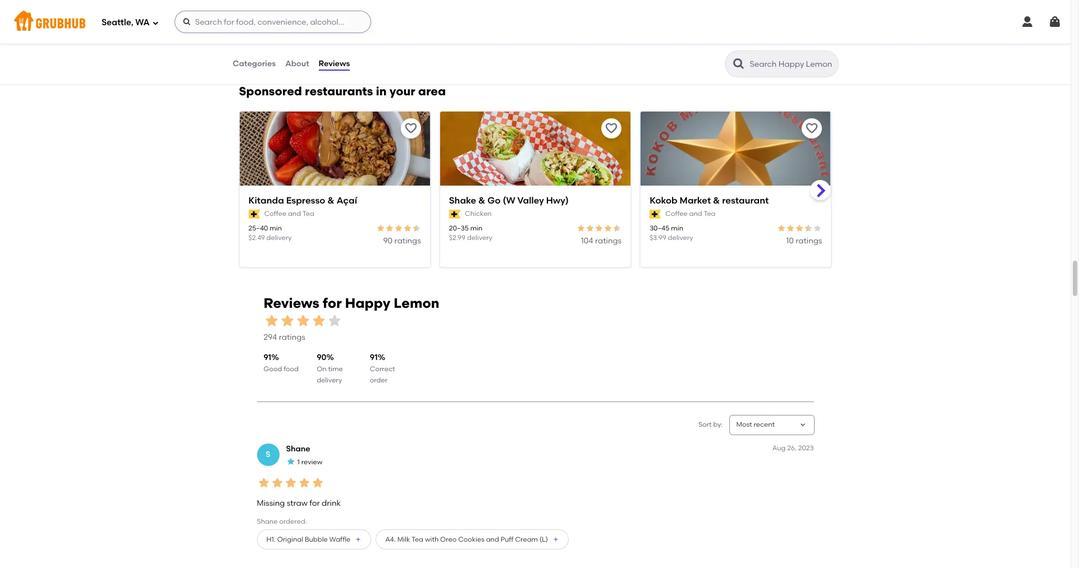 Task type: describe. For each thing, give the bounding box(es) containing it.
area
[[418, 84, 446, 98]]

good
[[264, 365, 282, 373]]

with
[[425, 536, 439, 544]]

in
[[376, 84, 387, 98]]

shake & go (w valley hwy)
[[449, 195, 569, 206]]

delivery for shake
[[467, 234, 492, 242]]

about
[[285, 59, 309, 68]]

Search Happy Lemon search field
[[749, 59, 835, 70]]

sort by:
[[698, 421, 723, 429]]

tea inside button
[[412, 536, 423, 544]]

$2.99
[[449, 234, 466, 242]]

shane ordered:
[[257, 518, 307, 526]]

0 horizontal spatial for
[[310, 499, 320, 508]]

(w
[[503, 195, 515, 206]]

kitanda espresso & açaí logo image
[[239, 112, 430, 206]]

coffee and tea for espresso
[[264, 210, 314, 218]]

104
[[581, 236, 593, 246]]

$3.99
[[650, 234, 666, 242]]

a4.
[[385, 536, 396, 544]]

subscription pass image for kokob
[[650, 210, 661, 219]]

açaí
[[337, 195, 357, 206]]

reviews for reviews for happy lemon
[[264, 296, 319, 312]]

$2.49
[[248, 234, 265, 242]]

wa
[[135, 17, 150, 27]]

drink
[[322, 499, 341, 508]]

kitanda
[[248, 195, 284, 206]]

sponsored restaurants in your area
[[239, 84, 446, 98]]

2023
[[798, 445, 814, 452]]

waffle
[[329, 536, 350, 544]]

go
[[488, 195, 501, 206]]

missing straw for drink
[[257, 499, 341, 508]]

espresso
[[286, 195, 325, 206]]

20–35 min $2.99 delivery
[[449, 224, 492, 242]]

save this restaurant image
[[805, 122, 819, 135]]

91 good food
[[264, 353, 299, 373]]

main navigation navigation
[[0, 0, 1071, 44]]

save this restaurant button for shake & go (w valley hwy)
[[601, 118, 622, 139]]

a4. milk tea with oreo cookies and puff cream (l) button
[[376, 530, 569, 550]]

on
[[317, 365, 327, 373]]

lemon
[[394, 296, 439, 312]]

294
[[264, 333, 277, 342]]

straw
[[287, 499, 308, 508]]

294 ratings
[[264, 333, 305, 342]]

happy
[[345, 296, 390, 312]]

coffee for kitanda
[[264, 210, 286, 218]]

categories
[[233, 59, 276, 68]]

10 ratings
[[786, 236, 822, 246]]

25–40 min $2.49 delivery
[[248, 224, 292, 242]]

& for kitanda espresso & açaí
[[327, 195, 334, 206]]

25–40
[[248, 224, 268, 232]]

90 on time delivery
[[317, 353, 343, 385]]

1 horizontal spatial svg image
[[1021, 15, 1034, 29]]

subscription pass image for kitanda
[[248, 210, 260, 219]]

puff
[[501, 536, 514, 544]]

s
[[266, 450, 270, 460]]

tea for espresso
[[303, 210, 314, 218]]

ratings right 294
[[279, 333, 305, 342]]

food
[[284, 365, 299, 373]]

your
[[390, 84, 415, 98]]

kokob market & restaurant
[[650, 195, 769, 206]]

order
[[370, 377, 388, 385]]

h1. original bubble waffle button
[[257, 530, 371, 550]]

svg image
[[182, 17, 191, 26]]

reviews button
[[318, 44, 351, 84]]

90 for 90 on time delivery
[[317, 353, 326, 363]]

restaurant
[[722, 195, 769, 206]]

seattle, wa
[[102, 17, 150, 27]]

shane for shane
[[286, 445, 310, 454]]

original
[[277, 536, 303, 544]]

oreo
[[440, 536, 457, 544]]

tea for market
[[704, 210, 716, 218]]

restaurants
[[305, 84, 373, 98]]

valley
[[517, 195, 544, 206]]

2 horizontal spatial svg image
[[1048, 15, 1062, 29]]

plus icon image for a4. milk tea with oreo cookies and puff cream (l)
[[553, 537, 559, 544]]

and for market
[[689, 210, 702, 218]]

30–45
[[650, 224, 670, 232]]

min for kitanda
[[270, 224, 282, 232]]

and inside button
[[486, 536, 499, 544]]



Task type: vqa. For each thing, say whether or not it's contained in the screenshot.
Kokob Market & restaurant's Save this restaurant icon
yes



Task type: locate. For each thing, give the bounding box(es) containing it.
save this restaurant image for shake & go (w valley hwy)
[[605, 122, 618, 135]]

a4. milk tea with oreo cookies and puff cream (l)
[[385, 536, 548, 544]]

min right 30–45
[[671, 224, 683, 232]]

1 horizontal spatial 91
[[370, 353, 378, 363]]

min inside 30–45 min $3.99 delivery
[[671, 224, 683, 232]]

delivery inside 30–45 min $3.99 delivery
[[668, 234, 693, 242]]

0 horizontal spatial coffee
[[264, 210, 286, 218]]

min inside 25–40 min $2.49 delivery
[[270, 224, 282, 232]]

sponsored
[[239, 84, 302, 98]]

1 coffee from the left
[[264, 210, 286, 218]]

2 horizontal spatial tea
[[704, 210, 716, 218]]

shane for shane ordered:
[[257, 518, 278, 526]]

delivery for kokob
[[668, 234, 693, 242]]

categories button
[[232, 44, 276, 84]]

2 & from the left
[[478, 195, 485, 206]]

ratings left $2.99
[[394, 236, 421, 246]]

shane up 1
[[286, 445, 310, 454]]

reviews up restaurants
[[319, 59, 350, 68]]

subscription pass image up 25–40
[[248, 210, 260, 219]]

subscription pass image
[[248, 210, 260, 219], [650, 210, 661, 219]]

save this restaurant button for kokob market & restaurant
[[802, 118, 822, 139]]

0 horizontal spatial plus icon image
[[355, 537, 362, 544]]

2 coffee from the left
[[666, 210, 688, 218]]

1
[[297, 459, 300, 467]]

aug 26, 2023
[[772, 445, 814, 452]]

and for espresso
[[288, 210, 301, 218]]

1 horizontal spatial and
[[486, 536, 499, 544]]

for left happy
[[323, 296, 342, 312]]

coffee for kokob
[[666, 210, 688, 218]]

min inside 20–35 min $2.99 delivery
[[470, 224, 483, 232]]

0 horizontal spatial svg image
[[152, 19, 159, 26]]

min for kokob
[[671, 224, 683, 232]]

& for kokob market & restaurant
[[713, 195, 720, 206]]

0 vertical spatial shane
[[286, 445, 310, 454]]

reviews for reviews
[[319, 59, 350, 68]]

delivery for kitanda
[[266, 234, 292, 242]]

2 subscription pass image from the left
[[650, 210, 661, 219]]

plus icon image
[[355, 537, 362, 544], [553, 537, 559, 544]]

0 horizontal spatial 91
[[264, 353, 271, 363]]

plus icon image right waffle
[[355, 537, 362, 544]]

0 horizontal spatial &
[[327, 195, 334, 206]]

2 horizontal spatial min
[[671, 224, 683, 232]]

1 horizontal spatial shane
[[286, 445, 310, 454]]

1 vertical spatial shane
[[257, 518, 278, 526]]

delivery right $2.99
[[467, 234, 492, 242]]

1 horizontal spatial 90
[[383, 236, 393, 246]]

min down chicken
[[470, 224, 483, 232]]

0 horizontal spatial subscription pass image
[[248, 210, 260, 219]]

tea down espresso
[[303, 210, 314, 218]]

coffee down kitanda
[[264, 210, 286, 218]]

2 91 from the left
[[370, 353, 378, 363]]

&
[[327, 195, 334, 206], [478, 195, 485, 206], [713, 195, 720, 206]]

tea
[[303, 210, 314, 218], [704, 210, 716, 218], [412, 536, 423, 544]]

coffee down kokob
[[666, 210, 688, 218]]

0 vertical spatial for
[[323, 296, 342, 312]]

91 inside "91 good food"
[[264, 353, 271, 363]]

by:
[[713, 421, 723, 429]]

milk
[[397, 536, 410, 544]]

delivery
[[266, 234, 292, 242], [467, 234, 492, 242], [668, 234, 693, 242], [317, 377, 342, 385]]

recent
[[754, 421, 775, 429]]

save this restaurant button
[[401, 118, 421, 139], [601, 118, 622, 139], [802, 118, 822, 139]]

min for shake
[[470, 224, 483, 232]]

91 correct order
[[370, 353, 395, 385]]

shake & go (w valley hwy) logo image
[[440, 112, 631, 206]]

h1. original bubble waffle
[[266, 536, 350, 544]]

coffee and tea for market
[[666, 210, 716, 218]]

1 horizontal spatial coffee and tea
[[666, 210, 716, 218]]

10
[[786, 236, 794, 246]]

1 review
[[297, 459, 322, 467]]

90
[[383, 236, 393, 246], [317, 353, 326, 363]]

most recent
[[736, 421, 775, 429]]

missing
[[257, 499, 285, 508]]

0 horizontal spatial coffee and tea
[[264, 210, 314, 218]]

and down kitanda espresso & açaí
[[288, 210, 301, 218]]

search icon image
[[732, 57, 745, 71]]

1 vertical spatial reviews
[[264, 296, 319, 312]]

Search for food, convenience, alcohol... search field
[[174, 11, 371, 33]]

3 min from the left
[[671, 224, 683, 232]]

ratings for kitanda espresso & açaí
[[394, 236, 421, 246]]

2 horizontal spatial save this restaurant button
[[802, 118, 822, 139]]

subscription pass image
[[449, 210, 460, 219]]

plus icon image inside h1. original bubble waffle button
[[355, 537, 362, 544]]

reviews
[[319, 59, 350, 68], [264, 296, 319, 312]]

0 horizontal spatial save this restaurant button
[[401, 118, 421, 139]]

1 horizontal spatial save this restaurant button
[[601, 118, 622, 139]]

104 ratings
[[581, 236, 622, 246]]

delivery down time on the left of the page
[[317, 377, 342, 385]]

0 horizontal spatial save this restaurant image
[[404, 122, 418, 135]]

min right 25–40
[[270, 224, 282, 232]]

save this restaurant button for kitanda espresso & açaí
[[401, 118, 421, 139]]

delivery inside 20–35 min $2.99 delivery
[[467, 234, 492, 242]]

time
[[328, 365, 343, 373]]

plus icon image inside a4. milk tea with oreo cookies and puff cream (l) button
[[553, 537, 559, 544]]

market
[[680, 195, 711, 206]]

91 inside 91 correct order
[[370, 353, 378, 363]]

91
[[264, 353, 271, 363], [370, 353, 378, 363]]

bubble
[[305, 536, 328, 544]]

tea right milk
[[412, 536, 423, 544]]

1 subscription pass image from the left
[[248, 210, 260, 219]]

2 save this restaurant image from the left
[[605, 122, 618, 135]]

0 horizontal spatial shane
[[257, 518, 278, 526]]

coffee and tea down market at top
[[666, 210, 716, 218]]

review
[[301, 459, 322, 467]]

90 for 90 ratings
[[383, 236, 393, 246]]

shane up the h1.
[[257, 518, 278, 526]]

1 vertical spatial for
[[310, 499, 320, 508]]

0 horizontal spatial and
[[288, 210, 301, 218]]

plus icon image for h1. original bubble waffle
[[355, 537, 362, 544]]

min
[[270, 224, 282, 232], [470, 224, 483, 232], [671, 224, 683, 232]]

1 vertical spatial 90
[[317, 353, 326, 363]]

1 horizontal spatial tea
[[412, 536, 423, 544]]

kokob market & restaurant logo image
[[641, 112, 831, 206]]

delivery inside 25–40 min $2.49 delivery
[[266, 234, 292, 242]]

delivery inside the 90 on time delivery
[[317, 377, 342, 385]]

for
[[323, 296, 342, 312], [310, 499, 320, 508]]

shake & go (w valley hwy) link
[[449, 195, 622, 207]]

1 horizontal spatial for
[[323, 296, 342, 312]]

26,
[[787, 445, 797, 452]]

subscription pass image up 30–45
[[650, 210, 661, 219]]

1 91 from the left
[[264, 353, 271, 363]]

91 for 91 good food
[[264, 353, 271, 363]]

0 horizontal spatial min
[[270, 224, 282, 232]]

and left puff
[[486, 536, 499, 544]]

& right market at top
[[713, 195, 720, 206]]

reviews inside button
[[319, 59, 350, 68]]

for left drink
[[310, 499, 320, 508]]

about button
[[285, 44, 310, 84]]

kokob market & restaurant link
[[650, 195, 822, 207]]

coffee
[[264, 210, 286, 218], [666, 210, 688, 218]]

ratings right 10
[[796, 236, 822, 246]]

chicken
[[465, 210, 492, 218]]

and
[[288, 210, 301, 218], [689, 210, 702, 218], [486, 536, 499, 544]]

cream
[[515, 536, 538, 544]]

star icon image
[[376, 224, 385, 233], [385, 224, 394, 233], [394, 224, 403, 233], [403, 224, 412, 233], [412, 224, 421, 233], [412, 224, 421, 233], [577, 224, 586, 233], [586, 224, 595, 233], [595, 224, 604, 233], [604, 224, 613, 233], [613, 224, 622, 233], [613, 224, 622, 233], [777, 224, 786, 233], [786, 224, 795, 233], [795, 224, 804, 233], [804, 224, 813, 233], [804, 224, 813, 233], [813, 224, 822, 233], [264, 313, 279, 329], [279, 313, 295, 329], [295, 313, 311, 329], [311, 313, 327, 329], [327, 313, 342, 329], [286, 458, 295, 467], [257, 477, 270, 490], [270, 477, 284, 490], [284, 477, 297, 490], [297, 477, 311, 490], [311, 477, 324, 490]]

1 horizontal spatial &
[[478, 195, 485, 206]]

cookies
[[458, 536, 484, 544]]

hwy)
[[546, 195, 569, 206]]

2 horizontal spatial and
[[689, 210, 702, 218]]

(l)
[[540, 536, 548, 544]]

30–45 min $3.99 delivery
[[650, 224, 693, 242]]

90 inside the 90 on time delivery
[[317, 353, 326, 363]]

kokob
[[650, 195, 678, 206]]

20–35
[[449, 224, 469, 232]]

h1.
[[266, 536, 276, 544]]

sort
[[698, 421, 712, 429]]

1 horizontal spatial coffee
[[666, 210, 688, 218]]

0 horizontal spatial 90
[[317, 353, 326, 363]]

save this restaurant image for kitanda espresso & açaí
[[404, 122, 418, 135]]

2 min from the left
[[470, 224, 483, 232]]

2 coffee and tea from the left
[[666, 210, 716, 218]]

91 up correct on the left of the page
[[370, 353, 378, 363]]

1 horizontal spatial subscription pass image
[[650, 210, 661, 219]]

kitanda espresso & açaí
[[248, 195, 357, 206]]

ratings
[[394, 236, 421, 246], [595, 236, 622, 246], [796, 236, 822, 246], [279, 333, 305, 342]]

91 for 91 correct order
[[370, 353, 378, 363]]

1 save this restaurant image from the left
[[404, 122, 418, 135]]

1 coffee and tea from the left
[[264, 210, 314, 218]]

svg image
[[1021, 15, 1034, 29], [1048, 15, 1062, 29], [152, 19, 159, 26]]

1 horizontal spatial min
[[470, 224, 483, 232]]

0 vertical spatial 90
[[383, 236, 393, 246]]

ratings for shake & go (w valley hwy)
[[595, 236, 622, 246]]

2 horizontal spatial &
[[713, 195, 720, 206]]

3 save this restaurant button from the left
[[802, 118, 822, 139]]

kitanda espresso & açaí link
[[248, 195, 421, 207]]

1 save this restaurant button from the left
[[401, 118, 421, 139]]

1 horizontal spatial save this restaurant image
[[605, 122, 618, 135]]

ordered:
[[279, 518, 307, 526]]

91 up good at the left
[[264, 353, 271, 363]]

2 save this restaurant button from the left
[[601, 118, 622, 139]]

1 horizontal spatial plus icon image
[[553, 537, 559, 544]]

Sort by: field
[[736, 421, 775, 431]]

save this restaurant image
[[404, 122, 418, 135], [605, 122, 618, 135]]

reviews up '294 ratings'
[[264, 296, 319, 312]]

caret down icon image
[[798, 421, 807, 430]]

delivery right $3.99
[[668, 234, 693, 242]]

& left açaí
[[327, 195, 334, 206]]

delivery right $2.49 on the left
[[266, 234, 292, 242]]

ratings for kokob market & restaurant
[[796, 236, 822, 246]]

tea down kokob market & restaurant
[[704, 210, 716, 218]]

1 & from the left
[[327, 195, 334, 206]]

and down market at top
[[689, 210, 702, 218]]

& left go
[[478, 195, 485, 206]]

0 vertical spatial reviews
[[319, 59, 350, 68]]

coffee and tea down kitanda espresso & açaí
[[264, 210, 314, 218]]

1 plus icon image from the left
[[355, 537, 362, 544]]

most
[[736, 421, 752, 429]]

90 ratings
[[383, 236, 421, 246]]

shake
[[449, 195, 476, 206]]

reviews for happy lemon
[[264, 296, 439, 312]]

correct
[[370, 365, 395, 373]]

ratings right 104
[[595, 236, 622, 246]]

1 min from the left
[[270, 224, 282, 232]]

seattle,
[[102, 17, 133, 27]]

aug
[[772, 445, 786, 452]]

plus icon image right (l)
[[553, 537, 559, 544]]

0 horizontal spatial tea
[[303, 210, 314, 218]]

2 plus icon image from the left
[[553, 537, 559, 544]]

3 & from the left
[[713, 195, 720, 206]]

coffee and tea
[[264, 210, 314, 218], [666, 210, 716, 218]]



